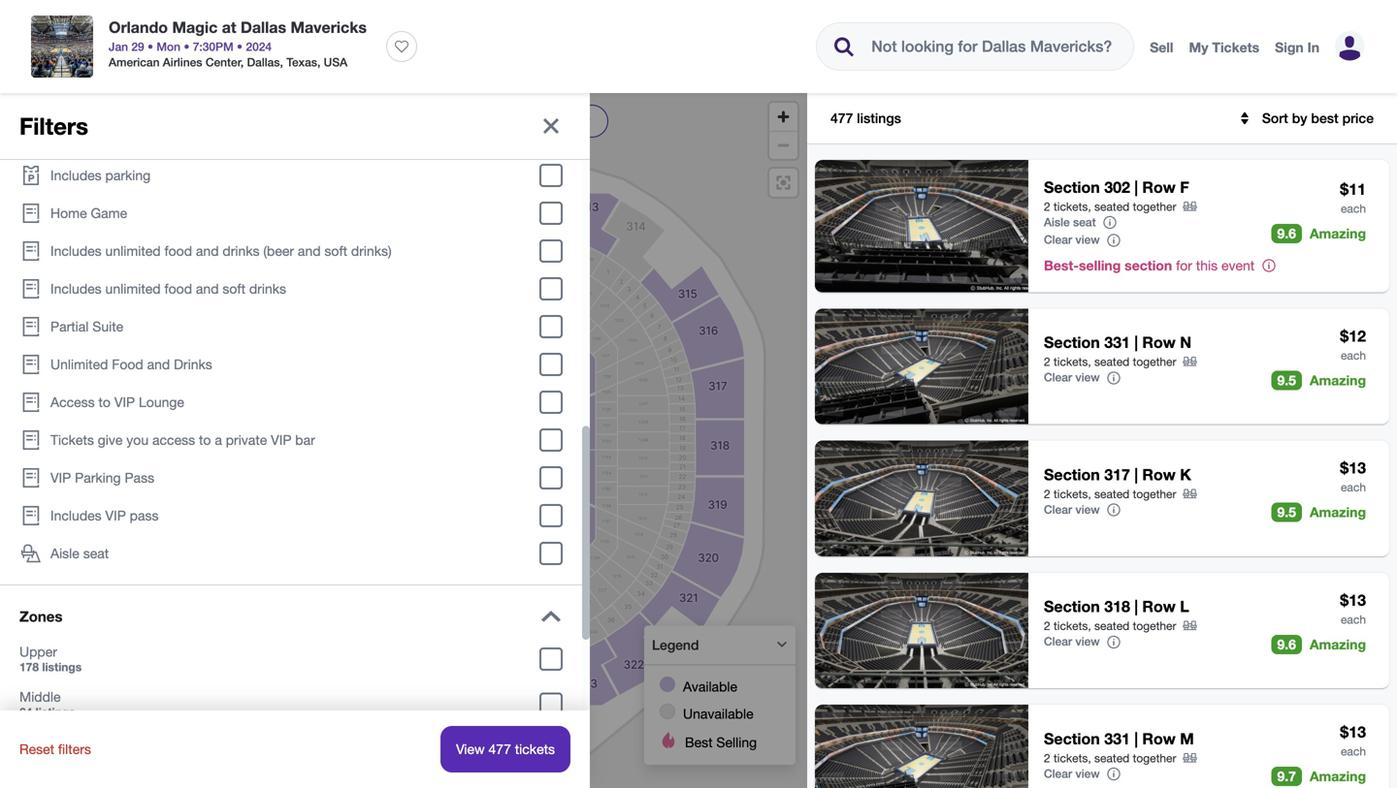 Task type: locate. For each thing, give the bounding box(es) containing it.
sign in link
[[1275, 39, 1319, 55]]

includes down parking
[[50, 508, 102, 524]]

section 331 | row m
[[1044, 730, 1194, 748]]

together for | row m
[[1133, 752, 1176, 765]]

view for | row m
[[1075, 767, 1100, 781]]

5 seated from the top
[[1094, 752, 1130, 765]]

vip left parking
[[50, 470, 71, 486]]

and up includes unlimited food and soft drinks
[[196, 243, 219, 259]]

2 includes from the top
[[50, 243, 102, 259]]

bar
[[295, 432, 315, 448]]

1 vertical spatial 9.6
[[1277, 637, 1296, 653]]

partial
[[50, 319, 89, 335]]

5 each from the top
[[1341, 745, 1366, 759]]

178
[[19, 661, 39, 674]]

2 for section 302 | row f
[[1044, 200, 1050, 213]]

upper 178 listings
[[19, 644, 82, 674]]

9.6 for $11
[[1277, 226, 1296, 242]]

3 amazing from the top
[[1310, 505, 1366, 521]]

seated
[[1094, 200, 1130, 213], [1094, 355, 1130, 369], [1094, 487, 1130, 501], [1094, 620, 1130, 633], [1094, 752, 1130, 765]]

drinks down (beer
[[249, 281, 286, 297]]

2 for section 318 | row l
[[1044, 620, 1050, 633]]

view from seat image for section 318 | row l
[[815, 573, 1028, 689]]

2 view from the top
[[1075, 371, 1100, 384]]

• left 2024
[[237, 40, 243, 53]]

tickets down section 331 | row n at the right top of the page
[[1054, 355, 1088, 369]]

row left k
[[1142, 466, 1176, 484]]

5 view from seat image from the top
[[815, 705, 1028, 789]]

filters
[[58, 742, 91, 758]]

sign
[[1275, 39, 1304, 55]]

orlando magic at dallas mavericks jan 29 • mon • 7:30pm • 2024 american airlines center , dallas, texas, usa
[[109, 18, 367, 69]]

to right access
[[98, 394, 111, 410]]

aisle seat
[[1044, 215, 1096, 229], [50, 546, 109, 562]]

amazing for section 331 | row m
[[1310, 769, 1366, 785]]

section for section 318 | row l
[[1044, 598, 1100, 616]]

2 together from the top
[[1133, 355, 1176, 369]]

tickets down the "section 318 | row l"
[[1054, 620, 1088, 633]]

american
[[109, 55, 160, 69]]

game
[[91, 205, 127, 221]]

clear view down 'section 317 | row k'
[[1044, 503, 1100, 517]]

3 $13 from the top
[[1340, 723, 1366, 742]]

each for n
[[1341, 349, 1366, 362]]

0 vertical spatial 9.6
[[1277, 226, 1296, 242]]

seated down the "section 318 | row l"
[[1094, 620, 1130, 633]]

4 | from the top
[[1135, 598, 1138, 616]]

, down section 331 | row n at the right top of the page
[[1088, 355, 1091, 369]]

row left 'n'
[[1142, 333, 1176, 352]]

2 down the "section 318 | row l"
[[1044, 620, 1050, 633]]

seat down includes vip pass
[[83, 546, 109, 562]]

middle 64 listings
[[19, 689, 75, 719]]

9.5
[[1277, 372, 1296, 388], [1277, 505, 1296, 521]]

tooltip image down section 331 | row n at the right top of the page
[[1106, 370, 1121, 386]]

• up the airlines
[[184, 40, 190, 53]]

my tickets
[[1189, 39, 1259, 55]]

4 clear from the top
[[1044, 635, 1072, 649]]

food for drinks
[[164, 243, 192, 259]]

$13 for | row k
[[1340, 459, 1366, 477]]

clear for section 331 | row m
[[1044, 767, 1072, 781]]

legend button
[[644, 626, 796, 665]]

331
[[1104, 333, 1130, 352], [1104, 730, 1130, 748]]

• right '29'
[[147, 40, 153, 53]]

listings for upper
[[42, 661, 82, 674]]

tickets right view
[[515, 742, 555, 758]]

reset filters
[[19, 742, 91, 758]]

0 horizontal spatial 477
[[489, 742, 511, 758]]

aisle down includes vip pass
[[50, 546, 79, 562]]

tooltip image for | row k
[[1106, 503, 1121, 518]]

1 vertical spatial tickets
[[50, 432, 94, 448]]

1 vertical spatial 331
[[1104, 730, 1130, 748]]

seated down section 331 | row m
[[1094, 752, 1130, 765]]

tickets down 'section 317 | row k'
[[1054, 487, 1088, 501]]

view down section 331 | row m
[[1075, 767, 1100, 781]]

view up selling
[[1075, 233, 1100, 247]]

, inside orlando magic at dallas mavericks jan 29 • mon • 7:30pm • 2024 american airlines center , dallas, texas, usa
[[241, 55, 244, 69]]

each for f
[[1341, 202, 1366, 216]]

1 | from the top
[[1135, 178, 1138, 196]]

includes up home
[[50, 167, 102, 183]]

0 horizontal spatial soft
[[223, 281, 245, 297]]

aisle up best- on the right
[[1044, 215, 1070, 229]]

1 vertical spatial 9.5
[[1277, 505, 1296, 521]]

1 vertical spatial aisle seat
[[50, 546, 109, 562]]

4 includes from the top
[[50, 508, 102, 524]]

, for section 302 | row f
[[1088, 200, 1091, 213]]

1 9.6 from the top
[[1277, 226, 1296, 242]]

3 each from the top
[[1341, 481, 1366, 494]]

2 horizontal spatial •
[[237, 40, 243, 53]]

1 section from the top
[[1044, 178, 1100, 196]]

tooltip image
[[1106, 233, 1121, 248], [1106, 370, 1121, 386]]

row left f
[[1142, 178, 1176, 196]]

1 vertical spatial zones
[[19, 608, 63, 626]]

1 tooltip image from the top
[[1106, 233, 1121, 248]]

0 horizontal spatial aisle seat
[[50, 546, 109, 562]]

0 vertical spatial to
[[98, 394, 111, 410]]

clear up best- on the right
[[1044, 233, 1072, 247]]

| right 317
[[1135, 466, 1138, 484]]

1 vertical spatial seat
[[83, 546, 109, 562]]

5 row from the top
[[1142, 730, 1176, 748]]

1 horizontal spatial aisle
[[1044, 215, 1070, 229]]

| right 302
[[1135, 178, 1138, 196]]

2 tickets , seated together
[[1044, 200, 1176, 213], [1044, 355, 1176, 369], [1044, 487, 1176, 501], [1044, 620, 1176, 633], [1044, 752, 1176, 765]]

vip left pass
[[105, 508, 126, 524]]

and right (beer
[[298, 243, 321, 259]]

unlimited down game
[[105, 243, 161, 259]]

together down the "section 318 | row l"
[[1133, 620, 1176, 633]]

331 left 'n'
[[1104, 333, 1130, 352]]

1 horizontal spatial soft
[[324, 243, 347, 259]]

3 clear view from the top
[[1044, 503, 1100, 517]]

vip parking pass
[[50, 470, 154, 486]]

0 vertical spatial $13
[[1340, 459, 1366, 477]]

1 includes from the top
[[50, 167, 102, 183]]

event
[[1221, 257, 1255, 273]]

zones
[[530, 113, 569, 129], [19, 608, 63, 626]]

best-
[[1044, 257, 1079, 273]]

food up includes unlimited food and soft drinks
[[164, 243, 192, 259]]

1 9.5 from the top
[[1277, 372, 1296, 388]]

seat
[[1073, 215, 1096, 229], [83, 546, 109, 562]]

1 $13 from the top
[[1340, 459, 1366, 477]]

477 right zoom in icon on the top of page
[[830, 110, 853, 126]]

4 clear view from the top
[[1044, 635, 1100, 649]]

4 each from the top
[[1341, 613, 1366, 627]]

available
[[683, 679, 737, 695]]

477 right view
[[489, 742, 511, 758]]

0 horizontal spatial to
[[98, 394, 111, 410]]

sell
[[1150, 39, 1173, 55]]

listings inside 'upper 178 listings'
[[42, 661, 82, 674]]

2 tickets , seated together for | row n
[[1044, 355, 1176, 369]]

4 seated from the top
[[1094, 620, 1130, 633]]

5 clear view from the top
[[1044, 767, 1100, 781]]

and down includes unlimited food and drinks (beer and soft drinks)
[[196, 281, 219, 297]]

row for f
[[1142, 178, 1176, 196]]

0 vertical spatial 331
[[1104, 333, 1130, 352]]

2 seated from the top
[[1094, 355, 1130, 369]]

includes
[[50, 167, 102, 183], [50, 243, 102, 259], [50, 281, 102, 297], [50, 508, 102, 524]]

tooltip image down 317
[[1106, 503, 1121, 518]]

unlimited up suite
[[105, 281, 161, 297]]

tooltip image down the "section 318 | row l"
[[1106, 635, 1121, 650]]

clear view for section 331 | row n
[[1044, 371, 1100, 384]]

, for section 331 | row m
[[1088, 752, 1091, 765]]

together for | row n
[[1133, 355, 1176, 369]]

1 food from the top
[[164, 243, 192, 259]]

2 $13 from the top
[[1340, 591, 1366, 610]]

tickets for section 302 | row f
[[1054, 200, 1088, 213]]

tooltip image up best-selling section
[[1106, 233, 1121, 248]]

9.6 for $13
[[1277, 637, 1296, 653]]

tickets give you access to a private vip bar
[[50, 432, 315, 448]]

2 2 tickets , seated together from the top
[[1044, 355, 1176, 369]]

3 row from the top
[[1142, 466, 1176, 484]]

orlando magic at dallas mavericks link
[[109, 16, 367, 39]]

clear view for section 331 | row m
[[1044, 767, 1100, 781]]

$12
[[1340, 327, 1366, 345]]

2 up best- on the right
[[1044, 200, 1050, 213]]

best selling
[[685, 735, 757, 751]]

lounge
[[139, 394, 184, 410]]

5 | from the top
[[1135, 730, 1138, 748]]

| left m
[[1135, 730, 1138, 748]]

seat up selling
[[1073, 215, 1096, 229]]

tooltip image right event
[[1261, 258, 1277, 274]]

view
[[1075, 233, 1100, 247], [1075, 371, 1100, 384], [1075, 503, 1100, 517], [1075, 635, 1100, 649], [1075, 767, 1100, 781]]

includes down home
[[50, 243, 102, 259]]

tooltip image down section 331 | row m
[[1106, 767, 1121, 783]]

1 horizontal spatial seat
[[1073, 215, 1096, 229]]

4 row from the top
[[1142, 598, 1176, 616]]

vip left lounge
[[114, 394, 135, 410]]

zones button
[[513, 105, 608, 138]]

2 for section 331 | row n
[[1044, 355, 1050, 369]]

, down 'section 317 | row k'
[[1088, 487, 1091, 501]]

tickets down section 331 | row m
[[1054, 752, 1088, 765]]

view from seat image
[[815, 160, 1028, 292], [815, 309, 1028, 424], [815, 441, 1028, 557], [815, 573, 1028, 689], [815, 705, 1028, 789]]

row for n
[[1142, 333, 1176, 352]]

listings for middle
[[36, 706, 75, 719]]

best
[[685, 735, 713, 751]]

section 317 | row k
[[1044, 466, 1191, 484]]

3 seated from the top
[[1094, 487, 1130, 501]]

0 vertical spatial 477
[[830, 110, 853, 126]]

5 together from the top
[[1133, 752, 1176, 765]]

4 together from the top
[[1133, 620, 1176, 633]]

2 tickets , seated together down section 331 | row n at the right top of the page
[[1044, 355, 1176, 369]]

clear down section 331 | row n at the right top of the page
[[1044, 371, 1072, 384]]

filters
[[19, 112, 88, 140], [61, 113, 100, 129]]

5 2 from the top
[[1044, 752, 1050, 765]]

2 down section 331 | row m
[[1044, 752, 1050, 765]]

0 vertical spatial food
[[164, 243, 192, 259]]

1 amazing from the top
[[1310, 226, 1366, 242]]

| for | row f
[[1135, 178, 1138, 196]]

sell link
[[1150, 39, 1173, 55]]

includes for includes unlimited food and drinks (beer and soft drinks)
[[50, 243, 102, 259]]

317
[[1104, 466, 1130, 484]]

0 vertical spatial zones
[[530, 113, 569, 129]]

2 clear view from the top
[[1044, 371, 1100, 384]]

3 clear from the top
[[1044, 503, 1072, 517]]

| left 'n'
[[1135, 333, 1138, 352]]

2 tickets , seated together down section 331 | row m
[[1044, 752, 1176, 765]]

food down includes unlimited food and drinks (beer and soft drinks)
[[164, 281, 192, 297]]

0 vertical spatial unlimited
[[105, 243, 161, 259]]

soft left drinks)
[[324, 243, 347, 259]]

to left a
[[199, 432, 211, 448]]

4 2 from the top
[[1044, 620, 1050, 633]]

9.5 for $13
[[1277, 505, 1296, 521]]

1 vertical spatial aisle
[[50, 546, 79, 562]]

, left dallas,
[[241, 55, 244, 69]]

0 vertical spatial aisle seat
[[1044, 215, 1096, 229]]

clear view for section 318 | row l
[[1044, 635, 1100, 649]]

2 clear from the top
[[1044, 371, 1072, 384]]

5 clear from the top
[[1044, 767, 1072, 781]]

clear view down section 331 | row n at the right top of the page
[[1044, 371, 1100, 384]]

3 view from seat image from the top
[[815, 441, 1028, 557]]

clear view up best- on the right
[[1044, 233, 1100, 247]]

477 listings
[[830, 110, 901, 126]]

3 includes from the top
[[50, 281, 102, 297]]

2 tickets , seated together down the "section 318 | row l"
[[1044, 620, 1176, 633]]

american airlines center link
[[109, 55, 241, 69]]

2 row from the top
[[1142, 333, 1176, 352]]

view down the "section 318 | row l"
[[1075, 635, 1100, 649]]

section
[[1125, 257, 1172, 273]]

1 2 from the top
[[1044, 200, 1050, 213]]

2 tickets , seated together down 317
[[1044, 487, 1176, 501]]

clear down 'section 317 | row k'
[[1044, 503, 1072, 517]]

home
[[50, 205, 87, 221]]

3 2 tickets , seated together from the top
[[1044, 487, 1176, 501]]

listings
[[857, 110, 901, 126], [42, 661, 82, 674], [36, 706, 75, 719]]

3 together from the top
[[1133, 487, 1176, 501]]

1 vertical spatial 477
[[489, 742, 511, 758]]

2 for section 317 | row k
[[1044, 487, 1050, 501]]

includes unlimited food and soft drinks
[[50, 281, 286, 297]]

0 vertical spatial tickets
[[1212, 39, 1259, 55]]

orlando
[[109, 18, 168, 36]]

n
[[1180, 333, 1191, 352]]

4 view from the top
[[1075, 635, 1100, 649]]

1 vertical spatial food
[[164, 281, 192, 297]]

seated down section 302 | row f
[[1094, 200, 1130, 213]]

section for section 302 | row f
[[1044, 178, 1100, 196]]

3 2 from the top
[[1044, 487, 1050, 501]]

3 section from the top
[[1044, 466, 1100, 484]]

unlimited food and drinks
[[50, 357, 212, 373]]

1 unlimited from the top
[[105, 243, 161, 259]]

2024
[[246, 40, 272, 53]]

filters inside button
[[61, 113, 100, 129]]

1 vertical spatial listings
[[42, 661, 82, 674]]

together down 'section 317 | row k'
[[1133, 487, 1176, 501]]

2 | from the top
[[1135, 333, 1138, 352]]

3 • from the left
[[237, 40, 243, 53]]

row left m
[[1142, 730, 1176, 748]]

, down section 331 | row m
[[1088, 752, 1091, 765]]

1 vertical spatial unlimited
[[105, 281, 161, 297]]

2 section from the top
[[1044, 333, 1100, 352]]

5 section from the top
[[1044, 730, 1100, 748]]

2 unlimited from the top
[[105, 281, 161, 297]]

0 vertical spatial aisle
[[1044, 215, 1070, 229]]

$13 for | row m
[[1340, 723, 1366, 742]]

view down 'section 317 | row k'
[[1075, 503, 1100, 517]]

price
[[1342, 110, 1374, 126]]

tickets for section 331 | row n
[[1054, 355, 1088, 369]]

to
[[98, 394, 111, 410], [199, 432, 211, 448]]

vip
[[114, 394, 135, 410], [271, 432, 291, 448], [50, 470, 71, 486], [105, 508, 126, 524]]

2 9.5 from the top
[[1277, 505, 1296, 521]]

1 331 from the top
[[1104, 333, 1130, 352]]

2 tickets , seated together for | row l
[[1044, 620, 1176, 633]]

4 section from the top
[[1044, 598, 1100, 616]]

1 vertical spatial $13
[[1340, 591, 1366, 610]]

clear down section 331 | row m
[[1044, 767, 1072, 781]]

view from seat image for section 331 | row m
[[815, 705, 1028, 789]]

2 9.6 from the top
[[1277, 637, 1296, 653]]

1 vertical spatial soft
[[223, 281, 245, 297]]

tickets
[[1054, 200, 1088, 213], [1054, 355, 1088, 369], [1054, 487, 1088, 501], [1054, 620, 1088, 633], [515, 742, 555, 758], [1054, 752, 1088, 765]]

5 2 tickets , seated together from the top
[[1044, 752, 1176, 765]]

sort
[[1262, 110, 1288, 126]]

1 vertical spatial tooltip image
[[1106, 370, 1121, 386]]

5 view from the top
[[1075, 767, 1100, 781]]

4 2 tickets , seated together from the top
[[1044, 620, 1176, 633]]

together down section 331 | row n at the right top of the page
[[1133, 355, 1176, 369]]

331 left m
[[1104, 730, 1130, 748]]

0 vertical spatial tooltip image
[[1106, 233, 1121, 248]]

tickets down section 302 | row f
[[1054, 200, 1088, 213]]

2 view from seat image from the top
[[815, 309, 1028, 424]]

| right 318
[[1135, 598, 1138, 616]]

0 vertical spatial 9.5
[[1277, 372, 1296, 388]]

section
[[1044, 178, 1100, 196], [1044, 333, 1100, 352], [1044, 466, 1100, 484], [1044, 598, 1100, 616], [1044, 730, 1100, 748]]

together
[[1133, 200, 1176, 213], [1133, 355, 1176, 369], [1133, 487, 1176, 501], [1133, 620, 1176, 633], [1133, 752, 1176, 765]]

2 tickets , seated together down section 302 | row f
[[1044, 200, 1176, 213]]

aisle
[[1044, 215, 1070, 229], [50, 546, 79, 562]]

2 down 'section 317 | row k'
[[1044, 487, 1050, 501]]

row for l
[[1142, 598, 1176, 616]]

5 amazing from the top
[[1310, 769, 1366, 785]]

, for section 317 | row k
[[1088, 487, 1091, 501]]

suite
[[92, 319, 123, 335]]

2 331 from the top
[[1104, 730, 1130, 748]]

1 seated from the top
[[1094, 200, 1130, 213]]

amazing
[[1310, 226, 1366, 242], [1310, 372, 1366, 388], [1310, 505, 1366, 521], [1310, 637, 1366, 653], [1310, 769, 1366, 785]]

tickets right my
[[1212, 39, 1259, 55]]

view down section 331 | row n at the right top of the page
[[1075, 371, 1100, 384]]

0 vertical spatial listings
[[857, 110, 901, 126]]

listings right zoom in icon on the top of page
[[857, 110, 901, 126]]

1 2 tickets , seated together from the top
[[1044, 200, 1176, 213]]

tooltip image for | row l
[[1106, 635, 1121, 650]]

together for | row k
[[1133, 487, 1176, 501]]

331 for | row n
[[1104, 333, 1130, 352]]

clear view down section 331 | row m
[[1044, 767, 1100, 781]]

drinks left (beer
[[223, 243, 260, 259]]

2 tickets , seated together for | row f
[[1044, 200, 1176, 213]]

together for | row l
[[1133, 620, 1176, 633]]

seated down section 331 | row n at the right top of the page
[[1094, 355, 1130, 369]]

2 vertical spatial $13
[[1340, 723, 1366, 742]]

2 food from the top
[[164, 281, 192, 297]]

clear down the "section 318 | row l"
[[1044, 635, 1072, 649]]

tooltip image
[[1102, 215, 1118, 231], [1261, 258, 1277, 274], [1106, 503, 1121, 518], [1106, 635, 1121, 650], [1106, 767, 1121, 783]]

0 horizontal spatial •
[[147, 40, 153, 53]]

9.6
[[1277, 226, 1296, 242], [1277, 637, 1296, 653]]

3 view from the top
[[1075, 503, 1100, 517]]

1 horizontal spatial •
[[184, 40, 190, 53]]

2 2 from the top
[[1044, 355, 1050, 369]]

2
[[1044, 200, 1050, 213], [1044, 355, 1050, 369], [1044, 487, 1050, 501], [1044, 620, 1050, 633], [1044, 752, 1050, 765]]

1 horizontal spatial zones
[[530, 113, 569, 129]]

seated down 317
[[1094, 487, 1130, 501]]

2 amazing from the top
[[1310, 372, 1366, 388]]

includes for includes parking
[[50, 167, 102, 183]]

1 each from the top
[[1341, 202, 1366, 216]]

2 down section 331 | row n at the right top of the page
[[1044, 355, 1050, 369]]

2 vertical spatial listings
[[36, 706, 75, 719]]

together down section 302 | row f
[[1133, 200, 1176, 213]]

clear
[[1044, 233, 1072, 247], [1044, 371, 1072, 384], [1044, 503, 1072, 517], [1044, 635, 1072, 649], [1044, 767, 1072, 781]]

4 amazing from the top
[[1310, 637, 1366, 653]]

1 horizontal spatial to
[[199, 432, 211, 448]]

|
[[1135, 178, 1138, 196], [1135, 333, 1138, 352], [1135, 466, 1138, 484], [1135, 598, 1138, 616], [1135, 730, 1138, 748]]

together for | row f
[[1133, 200, 1176, 213]]

row left l
[[1142, 598, 1176, 616]]

2 each from the top
[[1341, 349, 1366, 362]]

4 view from seat image from the top
[[815, 573, 1028, 689]]

3 | from the top
[[1135, 466, 1138, 484]]

includes for includes unlimited food and soft drinks
[[50, 281, 102, 297]]

view 477 tickets
[[456, 742, 555, 758]]

, down the "section 318 | row l"
[[1088, 620, 1091, 633]]

airlines
[[163, 55, 202, 69]]

together down section 331 | row m
[[1133, 752, 1176, 765]]

listings inside middle 64 listings
[[36, 706, 75, 719]]

, down section 302 | row f
[[1088, 200, 1091, 213]]

includes up partial
[[50, 281, 102, 297]]

| for | row k
[[1135, 466, 1138, 484]]

listings down upper
[[42, 661, 82, 674]]

filters button
[[19, 105, 116, 138]]

magic
[[172, 18, 218, 36]]

1 together from the top
[[1133, 200, 1176, 213]]

clear for section 331 | row n
[[1044, 371, 1072, 384]]

tickets down access
[[50, 432, 94, 448]]

aisle seat up best- on the right
[[1044, 215, 1096, 229]]

1 row from the top
[[1142, 178, 1176, 196]]

soft down includes unlimited food and drinks (beer and soft drinks)
[[223, 281, 245, 297]]



Task type: describe. For each thing, give the bounding box(es) containing it.
0 horizontal spatial seat
[[83, 546, 109, 562]]

each for l
[[1341, 613, 1366, 627]]

upper
[[19, 644, 57, 660]]

seated for | row f
[[1094, 200, 1130, 213]]

home game
[[50, 205, 127, 221]]

| for | row n
[[1135, 333, 1138, 352]]

center
[[206, 55, 241, 69]]

map region
[[0, 93, 807, 789]]

1 horizontal spatial tickets
[[1212, 39, 1259, 55]]

drinks)
[[351, 243, 392, 259]]

9.5 for $12
[[1277, 372, 1296, 388]]

| for | row l
[[1135, 598, 1138, 616]]

$11
[[1340, 180, 1366, 199]]

331 for | row m
[[1104, 730, 1130, 748]]

clear for section 318 | row l
[[1044, 635, 1072, 649]]

includes unlimited food and drinks (beer and soft drinks)
[[50, 243, 392, 259]]

selling
[[716, 735, 757, 751]]

2 tickets , seated together for | row m
[[1044, 752, 1176, 765]]

reset
[[19, 742, 54, 758]]

middle
[[19, 689, 61, 705]]

tickets for section 331 | row m
[[1054, 752, 1088, 765]]

tooltip image for | row m
[[1106, 767, 1121, 783]]

section 318 | row l
[[1044, 598, 1189, 616]]

1 clear from the top
[[1044, 233, 1072, 247]]

477 inside button
[[489, 742, 511, 758]]

seated for | row k
[[1094, 487, 1130, 501]]

section for section 331 | row m
[[1044, 730, 1100, 748]]

mavericks
[[291, 18, 367, 36]]

tickets for section 318 | row l
[[1054, 620, 1088, 633]]

amazing for section 318 | row l
[[1310, 637, 1366, 653]]

64
[[19, 706, 32, 719]]

0 vertical spatial soft
[[324, 243, 347, 259]]

parking
[[75, 470, 121, 486]]

a
[[215, 432, 222, 448]]

1 vertical spatial drinks
[[249, 281, 286, 297]]

0 vertical spatial seat
[[1073, 215, 1096, 229]]

tickets for section 317 | row k
[[1054, 487, 1088, 501]]

seated for | row m
[[1094, 752, 1130, 765]]

sort by best price
[[1262, 110, 1374, 126]]

private
[[226, 432, 267, 448]]

zoom in image
[[769, 103, 797, 131]]

9.7
[[1277, 769, 1296, 785]]

view for | row l
[[1075, 635, 1100, 649]]

amazing for section 331 | row n
[[1310, 372, 1366, 388]]

$13 for | row l
[[1340, 591, 1366, 610]]

includes parking
[[50, 167, 151, 183]]

vip left bar
[[271, 432, 291, 448]]

pass
[[125, 470, 154, 486]]

usa
[[324, 55, 347, 69]]

0 vertical spatial drinks
[[223, 243, 260, 259]]

f
[[1180, 178, 1189, 196]]

, for section 318 | row l
[[1088, 620, 1091, 633]]

each for k
[[1341, 481, 1366, 494]]

by
[[1292, 110, 1307, 126]]

1 vertical spatial to
[[199, 432, 211, 448]]

includes vip pass
[[50, 508, 159, 524]]

view for | row k
[[1075, 503, 1100, 517]]

for this event
[[1176, 257, 1255, 273]]

in
[[1307, 39, 1319, 55]]

give
[[98, 432, 123, 448]]

food
[[112, 357, 143, 373]]

dallas mavericks tickets image
[[31, 16, 93, 78]]

2 tickets , seated together for | row k
[[1044, 487, 1176, 501]]

unlimited
[[50, 357, 108, 373]]

1 • from the left
[[147, 40, 153, 53]]

and right the food
[[147, 357, 170, 373]]

0 horizontal spatial tickets
[[50, 432, 94, 448]]

302
[[1104, 178, 1130, 196]]

row for k
[[1142, 466, 1176, 484]]

row for m
[[1142, 730, 1176, 748]]

section 331 | row n
[[1044, 333, 1191, 352]]

my tickets link
[[1189, 39, 1259, 55]]

access to vip lounge
[[50, 394, 184, 410]]

k
[[1180, 466, 1191, 484]]

you
[[126, 432, 149, 448]]

access
[[152, 432, 195, 448]]

29
[[131, 40, 144, 53]]

amazing for section 317 | row k
[[1310, 505, 1366, 521]]

clear view for section 317 | row k
[[1044, 503, 1100, 517]]

318
[[1104, 598, 1130, 616]]

view from seat image for section 317 | row k
[[815, 441, 1028, 557]]

my
[[1189, 39, 1208, 55]]

partial suite
[[50, 319, 123, 335]]

zones inside button
[[530, 113, 569, 129]]

1 horizontal spatial 477
[[830, 110, 853, 126]]

best
[[1311, 110, 1339, 126]]

view 477 tickets button
[[441, 727, 570, 773]]

m
[[1180, 730, 1194, 748]]

for
[[1176, 257, 1192, 273]]

seated for | row n
[[1094, 355, 1130, 369]]

view
[[456, 742, 485, 758]]

texas,
[[286, 55, 321, 69]]

dallas
[[241, 18, 286, 36]]

view for | row n
[[1075, 371, 1100, 384]]

tickets inside button
[[515, 742, 555, 758]]

1 view from the top
[[1075, 233, 1100, 247]]

2 for section 331 | row m
[[1044, 752, 1050, 765]]

parking
[[105, 167, 151, 183]]

1 horizontal spatial aisle seat
[[1044, 215, 1096, 229]]

pass
[[130, 508, 159, 524]]

0 horizontal spatial zones
[[19, 608, 63, 626]]

2 • from the left
[[184, 40, 190, 53]]

amazing for section 302 | row f
[[1310, 226, 1366, 242]]

clear for section 317 | row k
[[1044, 503, 1072, 517]]

best-selling section
[[1044, 257, 1172, 273]]

at
[[222, 18, 236, 36]]

(beer
[[263, 243, 294, 259]]

tooltip image down section 302 | row f
[[1102, 215, 1118, 231]]

unlimited for includes unlimited food and drinks (beer and soft drinks)
[[105, 243, 161, 259]]

section for section 317 | row k
[[1044, 466, 1100, 484]]

includes for includes vip pass
[[50, 508, 102, 524]]

jan
[[109, 40, 128, 53]]

seated for | row l
[[1094, 620, 1130, 633]]

2 tooltip image from the top
[[1106, 370, 1121, 386]]

sign in
[[1275, 39, 1319, 55]]

1 clear view from the top
[[1044, 233, 1100, 247]]

food for soft
[[164, 281, 192, 297]]

0 horizontal spatial aisle
[[50, 546, 79, 562]]

| for | row m
[[1135, 730, 1138, 748]]

dallas,
[[247, 55, 283, 69]]

access
[[50, 394, 95, 410]]

, for section 331 | row n
[[1088, 355, 1091, 369]]

section for section 331 | row n
[[1044, 333, 1100, 352]]

section 302 | row f
[[1044, 178, 1189, 196]]

mon
[[157, 40, 180, 53]]

unlimited for includes unlimited food and soft drinks
[[105, 281, 161, 297]]

legend
[[652, 637, 699, 653]]

each for m
[[1341, 745, 1366, 759]]

view from seat image for section 331 | row n
[[815, 309, 1028, 424]]

Not looking for Dallas Mavericks? search field
[[856, 23, 1130, 70]]

1 view from seat image from the top
[[815, 160, 1028, 292]]

this
[[1196, 257, 1218, 273]]



Task type: vqa. For each thing, say whether or not it's contained in the screenshot.


